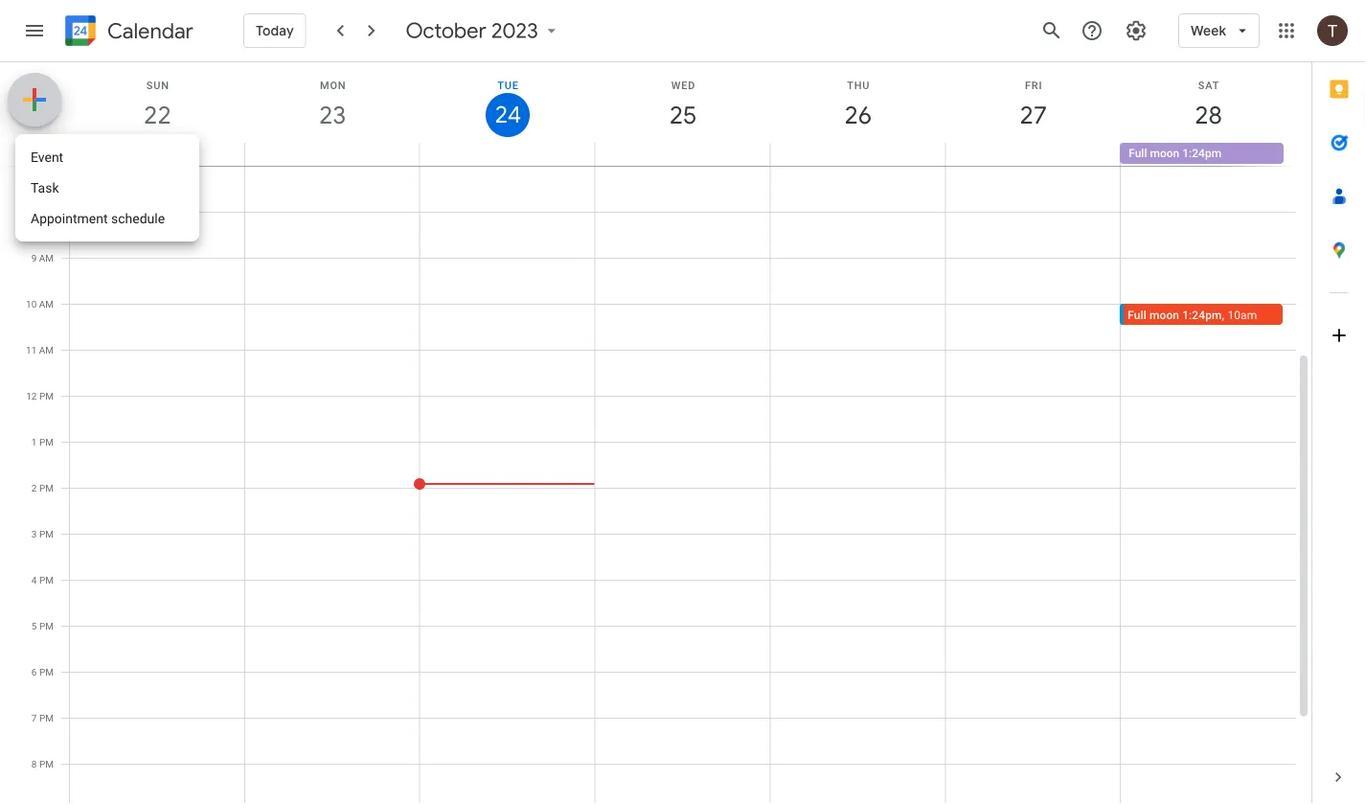 Task type: vqa. For each thing, say whether or not it's contained in the screenshot.


Task type: locate. For each thing, give the bounding box(es) containing it.
8 am
[[31, 206, 54, 218]]

full moon 1:24pm button
[[1121, 143, 1284, 164]]

mon
[[320, 79, 346, 91]]

1
[[32, 436, 37, 448]]

thu
[[848, 79, 871, 91]]

2 7 from the top
[[32, 712, 37, 724]]

sun
[[146, 79, 169, 91]]

1:24pm for full moon 1:24pm , 10am
[[1183, 308, 1223, 322]]

tue
[[498, 79, 519, 91]]

2 8 from the top
[[32, 758, 37, 770]]

7 pm
[[32, 712, 54, 724]]

cell down 25 link
[[595, 143, 770, 166]]

pm for 8 pm
[[39, 758, 54, 770]]

8 for 8 pm
[[32, 758, 37, 770]]

12
[[26, 390, 37, 402]]

cell down 26
[[770, 143, 946, 166]]

calendar heading
[[104, 18, 193, 45]]

8 for 8 am
[[31, 206, 37, 218]]

8 down 7 pm
[[32, 758, 37, 770]]

pm down 7 pm
[[39, 758, 54, 770]]

full for full moon 1:24pm , 10am
[[1128, 308, 1147, 322]]

am right 9
[[39, 252, 54, 264]]

gmt-
[[21, 147, 43, 158]]

fri
[[1026, 79, 1043, 91]]

cell down 27
[[946, 143, 1121, 166]]

2 1:24pm from the top
[[1183, 308, 1223, 322]]

pm right 1
[[39, 436, 54, 448]]

1 vertical spatial 1:24pm
[[1183, 308, 1223, 322]]

28
[[1194, 99, 1222, 131]]

0 vertical spatial 7
[[31, 160, 37, 172]]

2
[[32, 482, 37, 494]]

cell
[[70, 143, 245, 166], [245, 143, 420, 166], [420, 143, 595, 166], [595, 143, 770, 166], [770, 143, 946, 166], [946, 143, 1121, 166]]

full for full moon 1:24pm
[[1129, 147, 1148, 160]]

7 for 7 pm
[[32, 712, 37, 724]]

5 pm
[[32, 620, 54, 632]]

7 down 6
[[32, 712, 37, 724]]

8 down task
[[31, 206, 37, 218]]

9 am
[[31, 252, 54, 264]]

tab list
[[1313, 62, 1366, 751]]

7
[[31, 160, 37, 172], [32, 712, 37, 724]]

pm for 6 pm
[[39, 666, 54, 678]]

1:24pm down 28
[[1183, 147, 1222, 160]]

am down task
[[39, 206, 54, 218]]

10 am
[[26, 298, 54, 310]]

appointment
[[31, 210, 108, 226]]

am for 11 am
[[39, 344, 54, 356]]

am
[[39, 160, 54, 172], [39, 206, 54, 218], [39, 252, 54, 264], [39, 298, 54, 310], [39, 344, 54, 356]]

october
[[406, 17, 487, 44]]

6 pm
[[32, 666, 54, 678]]

4 am from the top
[[39, 298, 54, 310]]

24
[[494, 100, 520, 130]]

gmt-07
[[21, 147, 54, 158]]

event
[[31, 149, 63, 165]]

full moon 1:24pm , 10am
[[1128, 308, 1258, 322]]

27 link
[[1012, 93, 1056, 137]]

full inside button
[[1129, 147, 1148, 160]]

1 1:24pm from the top
[[1183, 147, 1222, 160]]

1 vertical spatial 8
[[32, 758, 37, 770]]

pm right 12
[[39, 390, 54, 402]]

cell down the 23 link
[[245, 143, 420, 166]]

1 pm from the top
[[39, 390, 54, 402]]

8
[[31, 206, 37, 218], [32, 758, 37, 770]]

pm for 1 pm
[[39, 436, 54, 448]]

moon inside button
[[1151, 147, 1180, 160]]

27
[[1019, 99, 1046, 131]]

pm right 5
[[39, 620, 54, 632]]

1 am from the top
[[39, 160, 54, 172]]

2 pm from the top
[[39, 436, 54, 448]]

3 am from the top
[[39, 252, 54, 264]]

moon
[[1151, 147, 1180, 160], [1150, 308, 1180, 322]]

8 pm
[[32, 758, 54, 770]]

settings menu image
[[1125, 19, 1148, 42]]

25 link
[[661, 93, 705, 137]]

7 pm from the top
[[39, 666, 54, 678]]

5 pm from the top
[[39, 574, 54, 586]]

tue 24
[[494, 79, 520, 130]]

1:24pm left 10am
[[1183, 308, 1223, 322]]

6 pm from the top
[[39, 620, 54, 632]]

pm right 4
[[39, 574, 54, 586]]

12 pm
[[26, 390, 54, 402]]

9 pm from the top
[[39, 758, 54, 770]]

24 link
[[486, 93, 530, 137]]

pm right 6
[[39, 666, 54, 678]]

11 am
[[26, 344, 54, 356]]

23
[[318, 99, 345, 131]]

pm right 2
[[39, 482, 54, 494]]

grid
[[0, 62, 1312, 804]]

full
[[1129, 147, 1148, 160], [1128, 308, 1147, 322]]

5 am from the top
[[39, 344, 54, 356]]

1:24pm inside button
[[1183, 147, 1222, 160]]

3 pm from the top
[[39, 482, 54, 494]]

4 pm from the top
[[39, 528, 54, 540]]

4 cell from the left
[[595, 143, 770, 166]]

wed 25
[[668, 79, 696, 131]]

1 vertical spatial full
[[1128, 308, 1147, 322]]

10
[[26, 298, 37, 310]]

07
[[43, 147, 54, 158]]

am right 11
[[39, 344, 54, 356]]

8 pm from the top
[[39, 712, 54, 724]]

sat 28
[[1194, 79, 1222, 131]]

0 vertical spatial 1:24pm
[[1183, 147, 1222, 160]]

sun 22
[[143, 79, 170, 131]]

fri 27
[[1019, 79, 1046, 131]]

sat
[[1199, 79, 1220, 91]]

0 vertical spatial moon
[[1151, 147, 1180, 160]]

task
[[31, 180, 59, 196]]

am right 10 on the top left
[[39, 298, 54, 310]]

pm right 3
[[39, 528, 54, 540]]

pm
[[39, 390, 54, 402], [39, 436, 54, 448], [39, 482, 54, 494], [39, 528, 54, 540], [39, 574, 54, 586], [39, 620, 54, 632], [39, 666, 54, 678], [39, 712, 54, 724], [39, 758, 54, 770]]

1 vertical spatial 7
[[32, 712, 37, 724]]

1 7 from the top
[[31, 160, 37, 172]]

am down 07
[[39, 160, 54, 172]]

cell down 22 link
[[70, 143, 245, 166]]

7 down gmt- at the left of page
[[31, 160, 37, 172]]

1 vertical spatial moon
[[1150, 308, 1180, 322]]

11
[[26, 344, 37, 356]]

1 8 from the top
[[31, 206, 37, 218]]

calendar element
[[61, 12, 193, 54]]

cell down '24' link
[[420, 143, 595, 166]]

0 vertical spatial 8
[[31, 206, 37, 218]]

0 vertical spatial full
[[1129, 147, 1148, 160]]

grid containing 22
[[0, 62, 1312, 804]]

pm up 8 pm
[[39, 712, 54, 724]]

1:24pm
[[1183, 147, 1222, 160], [1183, 308, 1223, 322]]

3 pm
[[32, 528, 54, 540]]

2 am from the top
[[39, 206, 54, 218]]

week
[[1192, 22, 1227, 39]]



Task type: describe. For each thing, give the bounding box(es) containing it.
today button
[[243, 8, 306, 54]]

mon 23
[[318, 79, 346, 131]]

full moon 1:24pm
[[1129, 147, 1222, 160]]

22 link
[[136, 93, 180, 137]]

9
[[31, 252, 37, 264]]

5
[[32, 620, 37, 632]]

25
[[668, 99, 696, 131]]

2 cell from the left
[[245, 143, 420, 166]]

wed
[[672, 79, 696, 91]]

4
[[32, 574, 37, 586]]

3
[[32, 528, 37, 540]]

schedule
[[111, 210, 165, 226]]

pm for 12 pm
[[39, 390, 54, 402]]

6
[[32, 666, 37, 678]]

pm for 4 pm
[[39, 574, 54, 586]]

7 am
[[31, 160, 54, 172]]

10am
[[1228, 308, 1258, 322]]

thu 26
[[844, 79, 871, 131]]

1 pm
[[32, 436, 54, 448]]

full moon 1:24pm row
[[61, 143, 1312, 166]]

week button
[[1179, 8, 1260, 54]]

october 2023 button
[[398, 17, 569, 44]]

1 cell from the left
[[70, 143, 245, 166]]

5 cell from the left
[[770, 143, 946, 166]]

3 cell from the left
[[420, 143, 595, 166]]

am for 9 am
[[39, 252, 54, 264]]

pm for 5 pm
[[39, 620, 54, 632]]

october 2023
[[406, 17, 539, 44]]

22
[[143, 99, 170, 131]]

am for 8 am
[[39, 206, 54, 218]]

6 cell from the left
[[946, 143, 1121, 166]]

today
[[256, 22, 294, 39]]

2 pm
[[32, 482, 54, 494]]

1:24pm for full moon 1:24pm
[[1183, 147, 1222, 160]]

23 link
[[311, 93, 355, 137]]

pm for 3 pm
[[39, 528, 54, 540]]

main drawer image
[[23, 19, 46, 42]]

pm for 7 pm
[[39, 712, 54, 724]]

2023
[[492, 17, 539, 44]]

26
[[844, 99, 871, 131]]

moon for full moon 1:24pm , 10am
[[1150, 308, 1180, 322]]

7 for 7 am
[[31, 160, 37, 172]]

am for 7 am
[[39, 160, 54, 172]]

appointment schedule
[[31, 210, 165, 226]]

4 pm
[[32, 574, 54, 586]]

26 link
[[837, 93, 881, 137]]

pm for 2 pm
[[39, 482, 54, 494]]

am for 10 am
[[39, 298, 54, 310]]

calendar
[[107, 18, 193, 45]]

moon for full moon 1:24pm
[[1151, 147, 1180, 160]]

,
[[1223, 308, 1225, 322]]

28 link
[[1187, 93, 1231, 137]]



